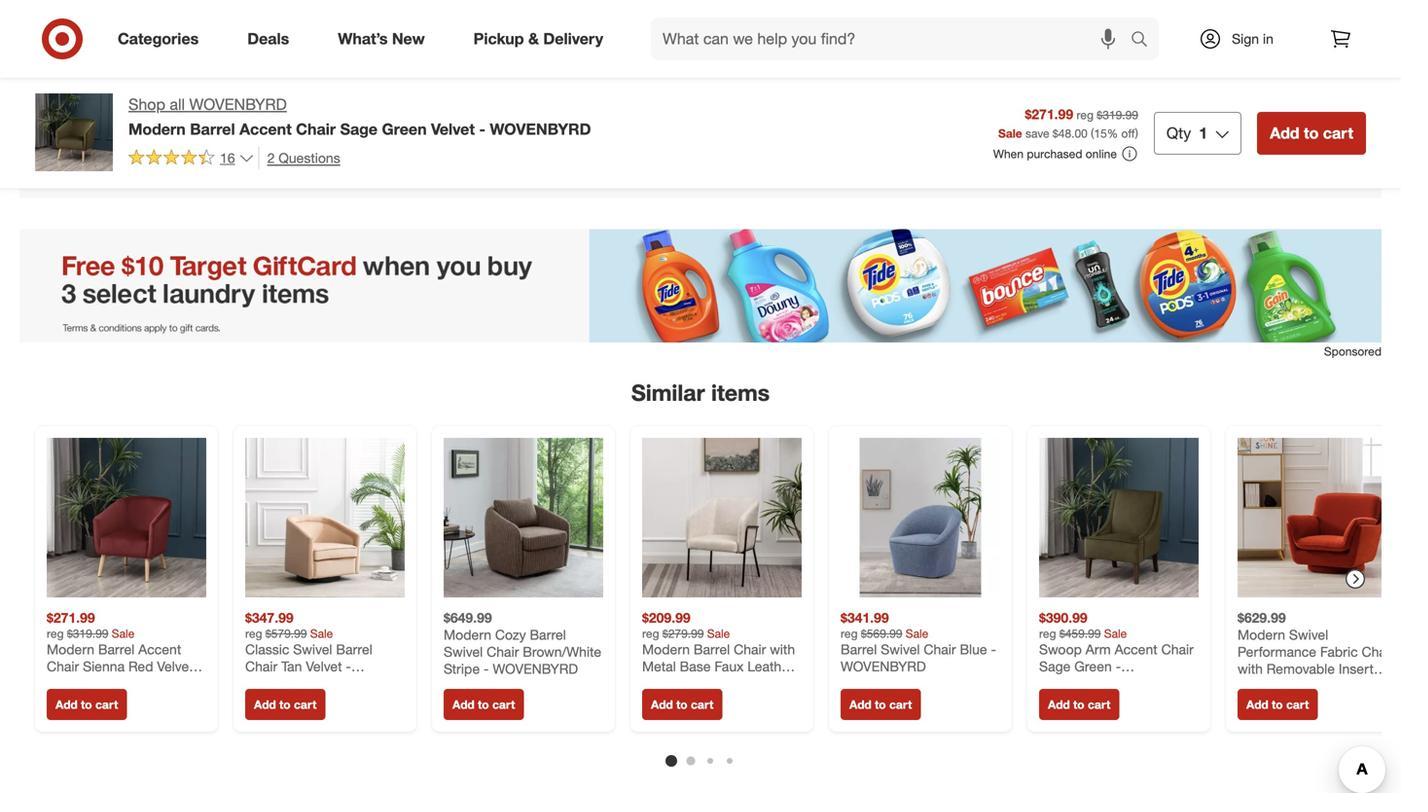 Task type: describe. For each thing, give the bounding box(es) containing it.
categories
[[118, 29, 199, 48]]

1 horizontal spatial 2
[[267, 149, 275, 166]]

2 questions
[[267, 149, 340, 166]]

chair inside $649.99 modern cozy barrel swivel chair brown/white stripe - wovenbyrd
[[487, 644, 519, 661]]

2 questions link
[[258, 147, 340, 169]]

$341.99 reg $569.99 sale barrel swivel chair blue - wovenbyrd
[[841, 609, 997, 675]]

- inside $390.99 reg $459.99 sale swoop arm accent chair sage green - wovenbyrd
[[1116, 658, 1121, 675]]

$271.99 for save
[[1025, 106, 1074, 123]]

stripe
[[444, 661, 480, 678]]

$271.99 reg $319.99 sale modern barrel accent chair sienna red velvet - wovenbyrd
[[47, 609, 202, 692]]

modern inside $271.99 reg $319.99 sale modern barrel accent chair sienna red velvet - wovenbyrd
[[47, 641, 94, 658]]

chair inside $390.99 reg $459.99 sale swoop arm accent chair sage green - wovenbyrd
[[1162, 641, 1194, 658]]

sign
[[1232, 30, 1260, 47]]

- inside $629.99 modern swivel performance fabric chair with removable insert rust boucle - wovenbyrd
[[1316, 678, 1321, 695]]

arm
[[1086, 641, 1111, 658]]

pickup & delivery link
[[457, 18, 628, 60]]

save
[[1026, 126, 1050, 140]]

green inside $390.99 reg $459.99 sale swoop arm accent chair sage green - wovenbyrd
[[1075, 658, 1112, 675]]

add to cart button for $390.99 reg $459.99 sale swoop arm accent chair sage green - wovenbyrd
[[1039, 689, 1120, 720]]

$209.99 reg $279.99 sale
[[642, 609, 730, 641]]

sponsored
[[1324, 344, 1382, 358]]

sign in link
[[1183, 18, 1304, 60]]

ask
[[311, 76, 339, 95]]

add for $629.99 modern swivel performance fabric chair with removable insert rust boucle - wovenbyrd
[[1247, 698, 1269, 712]]

barrel inside $271.99 reg $319.99 sale modern barrel accent chair sienna red velvet - wovenbyrd
[[98, 641, 135, 658]]

blue
[[960, 641, 988, 658]]

- inside shop all wovenbyrd modern barrel accent chair sage green velvet - wovenbyrd
[[479, 120, 486, 139]]

boucle
[[1270, 678, 1312, 695]]

add for $341.99 reg $569.99 sale barrel swivel chair blue - wovenbyrd
[[850, 698, 872, 712]]

green inside shop all wovenbyrd modern barrel accent chair sage green velvet - wovenbyrd
[[382, 120, 427, 139]]

modern inside shop all wovenbyrd modern barrel accent chair sage green velvet - wovenbyrd
[[128, 120, 186, 139]]

$271.99 reg $319.99 sale save $ 48.00 ( 15 % off )
[[999, 106, 1139, 140]]

categories link
[[101, 18, 223, 60]]

rust
[[1238, 678, 1266, 695]]

reg for barrel
[[841, 627, 858, 641]]

16 link
[[128, 147, 255, 171]]

shop
[[128, 95, 165, 114]]

add to cart for $271.99 reg $319.99 sale modern barrel accent chair sienna red velvet - wovenbyrd
[[55, 698, 118, 712]]

add for $271.99 reg $319.99 sale modern barrel accent chair sienna red velvet - wovenbyrd
[[55, 698, 78, 712]]

ask a question
[[311, 76, 420, 95]]

sale for save
[[999, 126, 1023, 140]]

$209.99
[[642, 609, 691, 627]]

- inside $649.99 modern cozy barrel swivel chair brown/white stripe - wovenbyrd
[[484, 661, 489, 678]]

purchased
[[1027, 146, 1083, 161]]

questions
[[279, 149, 340, 166]]

classic
[[245, 641, 289, 658]]

$319.99 for 15
[[1097, 107, 1139, 122]]

add to cart button for $629.99 modern swivel performance fabric chair with removable insert rust boucle - wovenbyrd
[[1238, 689, 1318, 720]]

velvet for sage
[[431, 120, 475, 139]]

when purchased online
[[994, 146, 1117, 161]]

sale for swoop
[[1105, 627, 1127, 641]]

$341.99
[[841, 609, 889, 627]]

what's
[[338, 29, 388, 48]]

cart for $341.99 reg $569.99 sale barrel swivel chair blue - wovenbyrd
[[890, 698, 912, 712]]

search button
[[1122, 18, 1169, 64]]

) inside $271.99 reg $319.99 sale save $ 48.00 ( 15 % off )
[[1136, 126, 1139, 140]]

$649.99 modern cozy barrel swivel chair brown/white stripe - wovenbyrd
[[444, 609, 602, 678]]

add to cart for $341.99 reg $569.99 sale barrel swivel chair blue - wovenbyrd
[[850, 698, 912, 712]]

15
[[1094, 126, 1107, 140]]

$569.99
[[861, 627, 903, 641]]

qty 1
[[1167, 123, 1208, 142]]

wovenbyrd inside $649.99 modern cozy barrel swivel chair brown/white stripe - wovenbyrd
[[493, 661, 578, 678]]

modern barrel accent chair sienna red velvet - wovenbyrd image
[[47, 438, 206, 598]]

with
[[1238, 661, 1263, 678]]

see
[[129, 76, 157, 95]]

a
[[343, 76, 352, 95]]

add for $649.99 modern cozy barrel swivel chair brown/white stripe - wovenbyrd
[[453, 698, 475, 712]]

add to cart button for $341.99 reg $569.99 sale barrel swivel chair blue - wovenbyrd
[[841, 689, 921, 720]]

all for shop
[[170, 95, 185, 114]]

add to cart for $629.99 modern swivel performance fabric chair with removable insert rust boucle - wovenbyrd
[[1247, 698, 1309, 712]]

when
[[994, 146, 1024, 161]]

add to cart button for $347.99 reg $579.99 sale classic swivel barrel chair tan velvet - wovenbyrd
[[245, 689, 325, 720]]

add to cart button for $649.99 modern cozy barrel swivel chair brown/white stripe - wovenbyrd
[[444, 689, 524, 720]]

0 horizontal spatial (
[[253, 76, 257, 95]]

$347.99 reg $579.99 sale classic swivel barrel chair tan velvet - wovenbyrd
[[245, 609, 373, 692]]

what's new
[[338, 29, 425, 48]]

to for $629.99 modern swivel performance fabric chair with removable insert rust boucle - wovenbyrd
[[1272, 698, 1283, 712]]

$629.99
[[1238, 609, 1286, 627]]

wovenbyrd inside $347.99 reg $579.99 sale classic swivel barrel chair tan velvet - wovenbyrd
[[245, 675, 331, 692]]

add to cart for $649.99 modern cozy barrel swivel chair brown/white stripe - wovenbyrd
[[453, 698, 515, 712]]

1
[[1199, 123, 1208, 142]]

fabric
[[1321, 644, 1358, 661]]

48.00
[[1059, 126, 1088, 140]]

sienna
[[83, 658, 125, 675]]

removable
[[1267, 661, 1335, 678]]

- inside $271.99 reg $319.99 sale modern barrel accent chair sienna red velvet - wovenbyrd
[[197, 658, 202, 675]]

accent for $271.99
[[138, 641, 181, 658]]

add to cart button for $271.99 reg $319.99 sale modern barrel accent chair sienna red velvet - wovenbyrd
[[47, 689, 127, 720]]

swivel inside $649.99 modern cozy barrel swivel chair brown/white stripe - wovenbyrd
[[444, 644, 483, 661]]

qty
[[1167, 123, 1192, 142]]

question
[[356, 76, 420, 95]]

search
[[1122, 31, 1169, 50]]

delivery
[[543, 29, 603, 48]]

sign in
[[1232, 30, 1274, 47]]

$459.99
[[1060, 627, 1101, 641]]

tan
[[281, 658, 302, 675]]

add for $390.99 reg $459.99 sale swoop arm accent chair sage green - wovenbyrd
[[1048, 698, 1070, 712]]

image of modern barrel accent chair sage green velvet - wovenbyrd image
[[35, 93, 113, 171]]

0 horizontal spatial )
[[266, 76, 270, 95]]

chair inside $629.99 modern swivel performance fabric chair with removable insert rust boucle - wovenbyrd
[[1362, 644, 1394, 661]]

sale for barrel
[[906, 627, 929, 641]]

deals link
[[231, 18, 314, 60]]

see all questions ( 2 )
[[129, 76, 270, 95]]

sage inside shop all wovenbyrd modern barrel accent chair sage green velvet - wovenbyrd
[[340, 120, 378, 139]]



Task type: vqa. For each thing, say whether or not it's contained in the screenshot.


Task type: locate. For each thing, give the bounding box(es) containing it.
1 horizontal spatial sage
[[1039, 658, 1071, 675]]

chair
[[296, 120, 336, 139], [924, 641, 956, 658], [1162, 641, 1194, 658], [487, 644, 519, 661], [1362, 644, 1394, 661], [47, 658, 79, 675], [245, 658, 278, 675]]

sale inside $209.99 reg $279.99 sale
[[707, 627, 730, 641]]

$279.99
[[663, 627, 704, 641]]

sale for modern
[[112, 627, 135, 641]]

chair up questions
[[296, 120, 336, 139]]

modern cozy barrel swivel chair brown/white stripe - wovenbyrd image
[[444, 438, 603, 598]]

reg inside $390.99 reg $459.99 sale swoop arm accent chair sage green - wovenbyrd
[[1039, 627, 1057, 641]]

to for $347.99 reg $579.99 sale classic swivel barrel chair tan velvet - wovenbyrd
[[279, 698, 291, 712]]

red
[[128, 658, 153, 675]]

- inside $347.99 reg $579.99 sale classic swivel barrel chair tan velvet - wovenbyrd
[[346, 658, 351, 675]]

reg for save
[[1077, 107, 1094, 122]]

$271.99
[[1025, 106, 1074, 123], [47, 609, 95, 627]]

1 vertical spatial (
[[1091, 126, 1094, 140]]

) down the deals
[[266, 76, 270, 95]]

accent right arm
[[1115, 641, 1158, 658]]

$319.99 up %
[[1097, 107, 1139, 122]]

swivel down $341.99
[[881, 641, 920, 658]]

chair right stripe at the left of page
[[487, 644, 519, 661]]

$347.99
[[245, 609, 294, 627]]

insert
[[1339, 661, 1374, 678]]

accent for $390.99
[[1115, 641, 1158, 658]]

swivel down $649.99 in the left bottom of the page
[[444, 644, 483, 661]]

sale inside $341.99 reg $569.99 sale barrel swivel chair blue - wovenbyrd
[[906, 627, 929, 641]]

add for $347.99 reg $579.99 sale classic swivel barrel chair tan velvet - wovenbyrd
[[254, 698, 276, 712]]

sale right $579.99
[[310, 627, 333, 641]]

$271.99 up $
[[1025, 106, 1074, 123]]

add to cart
[[1270, 123, 1354, 142], [55, 698, 118, 712], [254, 698, 317, 712], [453, 698, 515, 712], [651, 698, 714, 712], [850, 698, 912, 712], [1048, 698, 1111, 712], [1247, 698, 1309, 712]]

1 horizontal spatial (
[[1091, 126, 1094, 140]]

all
[[161, 76, 176, 95], [170, 95, 185, 114]]

wovenbyrd inside $390.99 reg $459.99 sale swoop arm accent chair sage green - wovenbyrd
[[1039, 675, 1125, 692]]

2 right questions
[[257, 76, 266, 95]]

swivel inside $341.99 reg $569.99 sale barrel swivel chair blue - wovenbyrd
[[881, 641, 920, 658]]

all right shop
[[170, 95, 185, 114]]

modern swivel performance fabric chair with removable insert rust boucle - wovenbyrd image
[[1238, 438, 1398, 598]]

accent
[[239, 120, 292, 139], [138, 641, 181, 658], [1115, 641, 1158, 658]]

similar
[[632, 379, 705, 406]]

- inside $341.99 reg $569.99 sale barrel swivel chair blue - wovenbyrd
[[991, 641, 997, 658]]

0 horizontal spatial velvet
[[157, 658, 193, 675]]

sage
[[340, 120, 378, 139], [1039, 658, 1071, 675]]

chair right arm
[[1162, 641, 1194, 658]]

barrel swivel chair blue - wovenbyrd image
[[841, 438, 1001, 598]]

sale inside $271.99 reg $319.99 sale save $ 48.00 ( 15 % off )
[[999, 126, 1023, 140]]

2 left questions
[[267, 149, 275, 166]]

)
[[266, 76, 270, 95], [1136, 126, 1139, 140]]

reg for modern
[[47, 627, 64, 641]]

0 vertical spatial green
[[382, 120, 427, 139]]

cart for $347.99 reg $579.99 sale classic swivel barrel chair tan velvet - wovenbyrd
[[294, 698, 317, 712]]

0 vertical spatial 2
[[257, 76, 266, 95]]

sage down $459.99 at the bottom right of the page
[[1039, 658, 1071, 675]]

0 horizontal spatial green
[[382, 120, 427, 139]]

chair inside $271.99 reg $319.99 sale modern barrel accent chair sienna red velvet - wovenbyrd
[[47, 658, 79, 675]]

brown/white
[[523, 644, 602, 661]]

modern down shop
[[128, 120, 186, 139]]

cart for $390.99 reg $459.99 sale swoop arm accent chair sage green - wovenbyrd
[[1088, 698, 1111, 712]]

2
[[257, 76, 266, 95], [267, 149, 275, 166]]

online
[[1086, 146, 1117, 161]]

16
[[220, 149, 235, 166]]

ask a question button
[[298, 64, 433, 107]]

add to cart for $347.99 reg $579.99 sale classic swivel barrel chair tan velvet - wovenbyrd
[[254, 698, 317, 712]]

to
[[1304, 123, 1319, 142], [81, 698, 92, 712], [279, 698, 291, 712], [478, 698, 489, 712], [677, 698, 688, 712], [875, 698, 886, 712], [1074, 698, 1085, 712], [1272, 698, 1283, 712]]

reg inside $271.99 reg $319.99 sale save $ 48.00 ( 15 % off )
[[1077, 107, 1094, 122]]

( right 48.00
[[1091, 126, 1094, 140]]

0 vertical spatial sage
[[340, 120, 378, 139]]

$319.99 inside $271.99 reg $319.99 sale save $ 48.00 ( 15 % off )
[[1097, 107, 1139, 122]]

(
[[253, 76, 257, 95], [1091, 126, 1094, 140]]

-
[[479, 120, 486, 139], [991, 641, 997, 658], [197, 658, 202, 675], [346, 658, 351, 675], [1116, 658, 1121, 675], [484, 661, 489, 678], [1316, 678, 1321, 695]]

- right arm
[[1116, 658, 1121, 675]]

add down $279.99
[[651, 698, 673, 712]]

items
[[711, 379, 770, 406]]

add down the swoop
[[1048, 698, 1070, 712]]

$271.99 for modern
[[47, 609, 95, 627]]

wovenbyrd inside $341.99 reg $569.99 sale barrel swivel chair blue - wovenbyrd
[[841, 658, 926, 675]]

2 horizontal spatial velvet
[[431, 120, 475, 139]]

accent inside $271.99 reg $319.99 sale modern barrel accent chair sienna red velvet - wovenbyrd
[[138, 641, 181, 658]]

add right 1
[[1270, 123, 1300, 142]]

1 horizontal spatial $319.99
[[1097, 107, 1139, 122]]

chair inside $347.99 reg $579.99 sale classic swivel barrel chair tan velvet - wovenbyrd
[[245, 658, 278, 675]]

performance
[[1238, 644, 1317, 661]]

reg inside $271.99 reg $319.99 sale modern barrel accent chair sienna red velvet - wovenbyrd
[[47, 627, 64, 641]]

barrel inside shop all wovenbyrd modern barrel accent chair sage green velvet - wovenbyrd
[[190, 120, 235, 139]]

sale up the 'red'
[[112, 627, 135, 641]]

sage inside $390.99 reg $459.99 sale swoop arm accent chair sage green - wovenbyrd
[[1039, 658, 1071, 675]]

1 vertical spatial )
[[1136, 126, 1139, 140]]

sale up when
[[999, 126, 1023, 140]]

reg for swoop
[[1039, 627, 1057, 641]]

0 horizontal spatial $271.99
[[47, 609, 95, 627]]

green
[[382, 120, 427, 139], [1075, 658, 1112, 675]]

1 vertical spatial $271.99
[[47, 609, 95, 627]]

1 horizontal spatial green
[[1075, 658, 1112, 675]]

sale
[[999, 126, 1023, 140], [112, 627, 135, 641], [310, 627, 333, 641], [707, 627, 730, 641], [906, 627, 929, 641], [1105, 627, 1127, 641]]

0 horizontal spatial $319.99
[[67, 627, 108, 641]]

classic swivel barrel chair tan velvet - wovenbyrd image
[[245, 438, 405, 598]]

add down rust
[[1247, 698, 1269, 712]]

$319.99 up 'sienna' on the left of the page
[[67, 627, 108, 641]]

modern up stripe at the left of page
[[444, 627, 492, 644]]

accent up 2 questions link
[[239, 120, 292, 139]]

0 horizontal spatial sage
[[340, 120, 378, 139]]

$390.99 reg $459.99 sale swoop arm accent chair sage green - wovenbyrd
[[1039, 609, 1194, 692]]

wovenbyrd inside $629.99 modern swivel performance fabric chair with removable insert rust boucle - wovenbyrd
[[1238, 695, 1323, 712]]

1 horizontal spatial )
[[1136, 126, 1139, 140]]

sale right $279.99
[[707, 627, 730, 641]]

$319.99 inside $271.99 reg $319.99 sale modern barrel accent chair sienna red velvet - wovenbyrd
[[67, 627, 108, 641]]

&
[[529, 29, 539, 48]]

reg inside $347.99 reg $579.99 sale classic swivel barrel chair tan velvet - wovenbyrd
[[245, 627, 262, 641]]

sage down ask a question 'button'
[[340, 120, 378, 139]]

swivel
[[1290, 627, 1329, 644], [293, 641, 332, 658], [881, 641, 920, 658], [444, 644, 483, 661]]

all right see
[[161, 76, 176, 95]]

cart for $649.99 modern cozy barrel swivel chair brown/white stripe - wovenbyrd
[[492, 698, 515, 712]]

all inside shop all wovenbyrd modern barrel accent chair sage green velvet - wovenbyrd
[[170, 95, 185, 114]]

pickup
[[474, 29, 524, 48]]

chair right fabric
[[1362, 644, 1394, 661]]

new
[[392, 29, 425, 48]]

- down pickup
[[479, 120, 486, 139]]

$649.99
[[444, 609, 492, 627]]

to for $341.99 reg $569.99 sale barrel swivel chair blue - wovenbyrd
[[875, 698, 886, 712]]

0 vertical spatial $319.99
[[1097, 107, 1139, 122]]

0 vertical spatial )
[[266, 76, 270, 95]]

accent inside $390.99 reg $459.99 sale swoop arm accent chair sage green - wovenbyrd
[[1115, 641, 1158, 658]]

deals
[[247, 29, 289, 48]]

What can we help you find? suggestions appear below search field
[[651, 18, 1136, 60]]

chair left tan
[[245, 658, 278, 675]]

sale inside $271.99 reg $319.99 sale modern barrel accent chair sienna red velvet - wovenbyrd
[[112, 627, 135, 641]]

sale right $569.99
[[906, 627, 929, 641]]

sale right $459.99 at the bottom right of the page
[[1105, 627, 1127, 641]]

add down $569.99
[[850, 698, 872, 712]]

- right boucle
[[1316, 678, 1321, 695]]

$271.99 inside $271.99 reg $319.99 sale save $ 48.00 ( 15 % off )
[[1025, 106, 1074, 123]]

velvet inside $347.99 reg $579.99 sale classic swivel barrel chair tan velvet - wovenbyrd
[[306, 658, 342, 675]]

swivel up removable at the right bottom of page
[[1290, 627, 1329, 644]]

1 horizontal spatial velvet
[[306, 658, 342, 675]]

$390.99
[[1039, 609, 1088, 627]]

green down question
[[382, 120, 427, 139]]

( right questions
[[253, 76, 257, 95]]

wovenbyrd
[[189, 95, 287, 114], [490, 120, 591, 139], [841, 658, 926, 675], [493, 661, 578, 678], [47, 675, 132, 692], [245, 675, 331, 692], [1039, 675, 1125, 692], [1238, 695, 1323, 712]]

1 horizontal spatial accent
[[239, 120, 292, 139]]

cart
[[1323, 123, 1354, 142], [95, 698, 118, 712], [294, 698, 317, 712], [492, 698, 515, 712], [691, 698, 714, 712], [890, 698, 912, 712], [1088, 698, 1111, 712], [1287, 698, 1309, 712]]

sale inside $347.99 reg $579.99 sale classic swivel barrel chair tan velvet - wovenbyrd
[[310, 627, 333, 641]]

pickup & delivery
[[474, 29, 603, 48]]

) right %
[[1136, 126, 1139, 140]]

add down classic
[[254, 698, 276, 712]]

modern left the 'red'
[[47, 641, 94, 658]]

0 horizontal spatial 2
[[257, 76, 266, 95]]

what's new link
[[321, 18, 449, 60]]

$
[[1053, 126, 1059, 140]]

cart for $629.99 modern swivel performance fabric chair with removable insert rust boucle - wovenbyrd
[[1287, 698, 1309, 712]]

modern inside $649.99 modern cozy barrel swivel chair brown/white stripe - wovenbyrd
[[444, 627, 492, 644]]

swivel inside $347.99 reg $579.99 sale classic swivel barrel chair tan velvet - wovenbyrd
[[293, 641, 332, 658]]

modern
[[128, 120, 186, 139], [444, 627, 492, 644], [1238, 627, 1286, 644], [47, 641, 94, 658]]

- right stripe at the left of page
[[484, 661, 489, 678]]

sale inside $390.99 reg $459.99 sale swoop arm accent chair sage green - wovenbyrd
[[1105, 627, 1127, 641]]

modern up 'with'
[[1238, 627, 1286, 644]]

add down stripe at the left of page
[[453, 698, 475, 712]]

modern barrel chair with metal base faux leather distressed tan faux leather - wovenbyrd image
[[642, 438, 802, 598]]

swivel inside $629.99 modern swivel performance fabric chair with removable insert rust boucle - wovenbyrd
[[1290, 627, 1329, 644]]

1 vertical spatial green
[[1075, 658, 1112, 675]]

1 vertical spatial $319.99
[[67, 627, 108, 641]]

barrel inside $347.99 reg $579.99 sale classic swivel barrel chair tan velvet - wovenbyrd
[[336, 641, 373, 658]]

chair inside shop all wovenbyrd modern barrel accent chair sage green velvet - wovenbyrd
[[296, 120, 336, 139]]

sale for classic
[[310, 627, 333, 641]]

$629.99 modern swivel performance fabric chair with removable insert rust boucle - wovenbyrd
[[1238, 609, 1394, 712]]

$319.99 for sienna
[[67, 627, 108, 641]]

add to cart for $390.99 reg $459.99 sale swoop arm accent chair sage green - wovenbyrd
[[1048, 698, 1111, 712]]

- right the 'red'
[[197, 658, 202, 675]]

swoop arm accent chair sage green - wovenbyrd image
[[1039, 438, 1199, 598]]

reg
[[1077, 107, 1094, 122], [47, 627, 64, 641], [245, 627, 262, 641], [642, 627, 659, 641], [841, 627, 858, 641], [1039, 627, 1057, 641]]

1 horizontal spatial $271.99
[[1025, 106, 1074, 123]]

all for see
[[161, 76, 176, 95]]

$271.99 inside $271.99 reg $319.99 sale modern barrel accent chair sienna red velvet - wovenbyrd
[[47, 609, 95, 627]]

wovenbyrd inside $271.99 reg $319.99 sale modern barrel accent chair sienna red velvet - wovenbyrd
[[47, 675, 132, 692]]

modern inside $629.99 modern swivel performance fabric chair with removable insert rust boucle - wovenbyrd
[[1238, 627, 1286, 644]]

chair left the blue
[[924, 641, 956, 658]]

barrel inside $341.99 reg $569.99 sale barrel swivel chair blue - wovenbyrd
[[841, 641, 877, 658]]

to for $649.99 modern cozy barrel swivel chair brown/white stripe - wovenbyrd
[[478, 698, 489, 712]]

similar items region
[[19, 229, 1402, 793]]

%
[[1107, 126, 1118, 140]]

green down $459.99 at the bottom right of the page
[[1075, 658, 1112, 675]]

velvet inside $271.99 reg $319.99 sale modern barrel accent chair sienna red velvet - wovenbyrd
[[157, 658, 193, 675]]

cozy
[[495, 627, 526, 644]]

similar items
[[632, 379, 770, 406]]

$319.99
[[1097, 107, 1139, 122], [67, 627, 108, 641]]

add
[[1270, 123, 1300, 142], [55, 698, 78, 712], [254, 698, 276, 712], [453, 698, 475, 712], [651, 698, 673, 712], [850, 698, 872, 712], [1048, 698, 1070, 712], [1247, 698, 1269, 712]]

in
[[1263, 30, 1274, 47]]

chair inside $341.99 reg $569.99 sale barrel swivel chair blue - wovenbyrd
[[924, 641, 956, 658]]

0 vertical spatial $271.99
[[1025, 106, 1074, 123]]

$579.99
[[266, 627, 307, 641]]

( inside $271.99 reg $319.99 sale save $ 48.00 ( 15 % off )
[[1091, 126, 1094, 140]]

2 horizontal spatial accent
[[1115, 641, 1158, 658]]

advertisement region
[[19, 229, 1382, 343]]

0 vertical spatial (
[[253, 76, 257, 95]]

swoop
[[1039, 641, 1082, 658]]

cart for $271.99 reg $319.99 sale modern barrel accent chair sienna red velvet - wovenbyrd
[[95, 698, 118, 712]]

velvet for chair
[[306, 658, 342, 675]]

questions
[[181, 76, 249, 95]]

chair left 'sienna' on the left of the page
[[47, 658, 79, 675]]

shop all wovenbyrd modern barrel accent chair sage green velvet - wovenbyrd
[[128, 95, 591, 139]]

add to cart button
[[1258, 112, 1367, 155], [47, 689, 127, 720], [245, 689, 325, 720], [444, 689, 524, 720], [642, 689, 723, 720], [841, 689, 921, 720], [1039, 689, 1120, 720], [1238, 689, 1318, 720]]

- right the blue
[[991, 641, 997, 658]]

accent right 'sienna' on the left of the page
[[138, 641, 181, 658]]

$271.99 up 'sienna' on the left of the page
[[47, 609, 95, 627]]

reg for classic
[[245, 627, 262, 641]]

swivel right classic
[[293, 641, 332, 658]]

barrel
[[190, 120, 235, 139], [530, 627, 566, 644], [98, 641, 135, 658], [336, 641, 373, 658], [841, 641, 877, 658]]

barrel inside $649.99 modern cozy barrel swivel chair brown/white stripe - wovenbyrd
[[530, 627, 566, 644]]

velvet inside shop all wovenbyrd modern barrel accent chair sage green velvet - wovenbyrd
[[431, 120, 475, 139]]

to for $271.99 reg $319.99 sale modern barrel accent chair sienna red velvet - wovenbyrd
[[81, 698, 92, 712]]

0 horizontal spatial accent
[[138, 641, 181, 658]]

- right tan
[[346, 658, 351, 675]]

add down $271.99 reg $319.99 sale modern barrel accent chair sienna red velvet - wovenbyrd
[[55, 698, 78, 712]]

reg inside $341.99 reg $569.99 sale barrel swivel chair blue - wovenbyrd
[[841, 627, 858, 641]]

accent inside shop all wovenbyrd modern barrel accent chair sage green velvet - wovenbyrd
[[239, 120, 292, 139]]

off
[[1122, 126, 1136, 140]]

1 vertical spatial 2
[[267, 149, 275, 166]]

reg inside $209.99 reg $279.99 sale
[[642, 627, 659, 641]]

1 vertical spatial sage
[[1039, 658, 1071, 675]]

to for $390.99 reg $459.99 sale swoop arm accent chair sage green - wovenbyrd
[[1074, 698, 1085, 712]]



